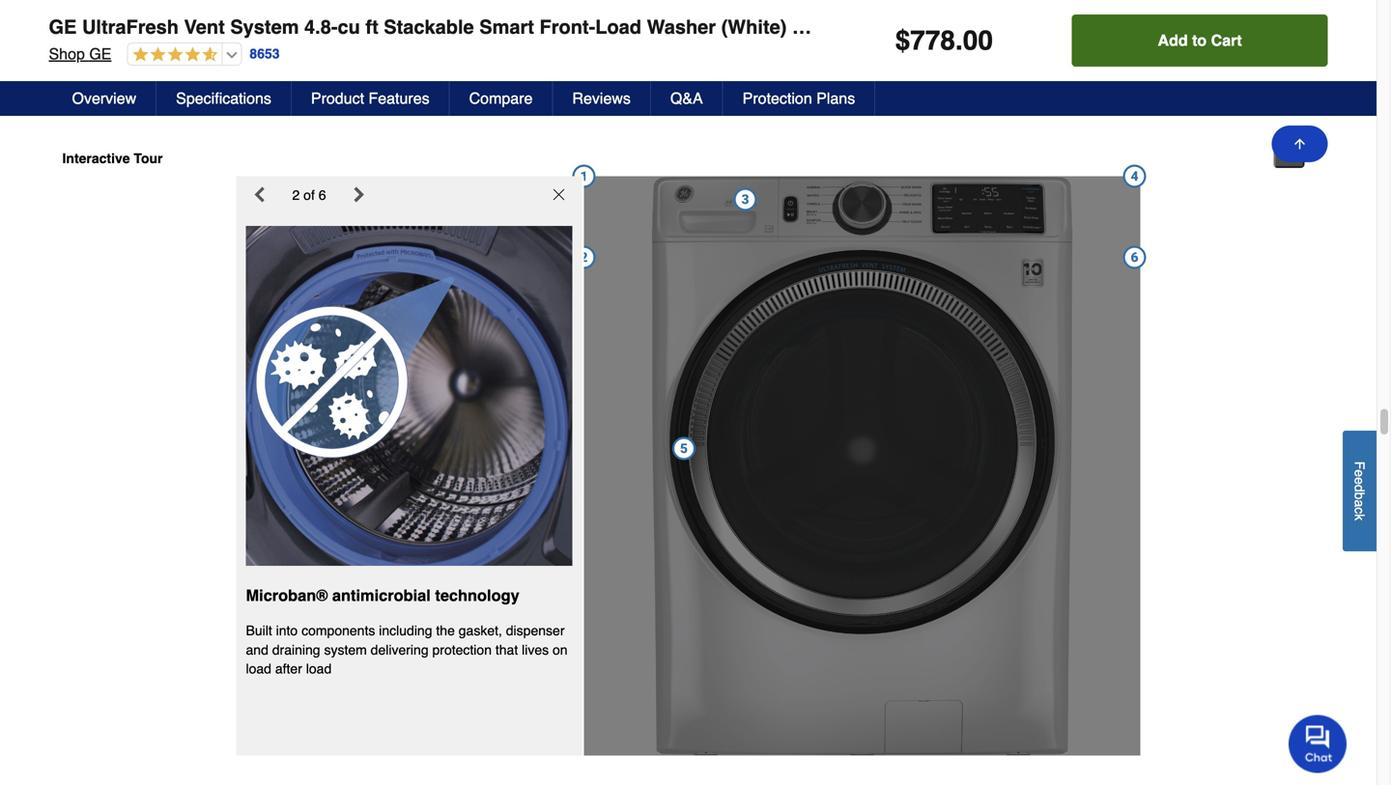 Task type: locate. For each thing, give the bounding box(es) containing it.
8653
[[250, 46, 280, 62]]

antimicrobial
[[332, 587, 431, 606]]

add to cart
[[1158, 31, 1242, 49]]

microban®
[[246, 587, 328, 606]]

add to cart button
[[1072, 14, 1328, 67]]

compare
[[469, 89, 533, 107]]

0 vertical spatial ge
[[49, 16, 77, 38]]

4.8-
[[304, 16, 338, 38]]

1 horizontal spatial ge
[[89, 45, 112, 63]]

2 of 6
[[292, 188, 326, 203]]

1 horizontal spatial load
[[306, 661, 332, 677]]

0 horizontal spatial load
[[246, 661, 271, 677]]

e up d
[[1352, 470, 1368, 477]]

protection
[[743, 89, 812, 107]]

ft
[[366, 16, 379, 38]]

specifications
[[176, 89, 271, 107]]

load
[[246, 661, 271, 677], [306, 661, 332, 677]]

cart
[[1211, 31, 1242, 49]]

ultrafresh
[[82, 16, 179, 38]]

overview
[[72, 89, 136, 107]]

on
[[553, 642, 568, 658]]

load down draining
[[306, 661, 332, 677]]

1 vertical spatial ge
[[89, 45, 112, 63]]

protection
[[432, 642, 492, 658]]

features
[[369, 89, 430, 107]]

ge right shop
[[89, 45, 112, 63]]

0 horizontal spatial ge
[[49, 16, 77, 38]]

load down and
[[246, 661, 271, 677]]

shop
[[49, 45, 85, 63]]

f e e d b a c k
[[1352, 461, 1368, 521]]

ge
[[49, 16, 77, 38], [89, 45, 112, 63]]

reviews
[[572, 89, 631, 107]]

built
[[246, 623, 272, 639]]

f
[[1352, 461, 1368, 470]]

that
[[496, 642, 518, 658]]

energy
[[792, 16, 874, 38]]

including
[[379, 623, 432, 639]]

after
[[275, 661, 302, 677]]

1 load from the left
[[246, 661, 271, 677]]

d
[[1352, 485, 1368, 492]]

cu
[[338, 16, 360, 38]]

ge up shop
[[49, 16, 77, 38]]

draining
[[272, 642, 320, 658]]

technology
[[435, 587, 520, 606]]

reviews button
[[553, 81, 651, 116]]

(white)
[[721, 16, 787, 38]]

interactive tour
[[62, 151, 163, 166]]

and
[[246, 642, 268, 658]]

protection plans button
[[723, 81, 876, 116]]

delivering
[[371, 642, 429, 658]]

e
[[1352, 470, 1368, 477], [1352, 477, 1368, 485]]

shop ge
[[49, 45, 112, 63]]

system
[[324, 642, 367, 658]]

e up b
[[1352, 477, 1368, 485]]



Task type: vqa. For each thing, say whether or not it's contained in the screenshot.
the antimicrobial
yes



Task type: describe. For each thing, give the bounding box(es) containing it.
$
[[895, 25, 910, 56]]

add
[[1158, 31, 1188, 49]]

load
[[595, 16, 642, 38]]

q&a button
[[651, 81, 723, 116]]

a
[[1352, 500, 1368, 507]]

product
[[311, 89, 364, 107]]

system
[[230, 16, 299, 38]]

product features button
[[292, 81, 450, 116]]

compare button
[[450, 81, 553, 116]]

2 load from the left
[[306, 661, 332, 677]]

stackable
[[384, 16, 474, 38]]

00
[[963, 25, 993, 56]]

q&a
[[670, 89, 703, 107]]

of
[[304, 188, 315, 203]]

ge ultrafresh vent system 4.8-cu ft stackable smart front-load washer (white) energy star
[[49, 16, 930, 38]]

6
[[319, 188, 326, 203]]

front-
[[540, 16, 595, 38]]

specifications button
[[157, 81, 292, 116]]

overview button
[[53, 81, 157, 116]]

b
[[1352, 492, 1368, 500]]

into
[[276, 623, 298, 639]]

lives
[[522, 642, 549, 658]]

interactive
[[62, 151, 130, 166]]

components
[[302, 623, 375, 639]]

microban® antimicrobial technology
[[246, 587, 520, 606]]

tour
[[134, 151, 163, 166]]

778
[[910, 25, 956, 56]]

4.6 stars image
[[128, 46, 218, 64]]

star
[[879, 16, 930, 38]]

vent
[[184, 16, 225, 38]]

2
[[292, 188, 300, 203]]

arrow up image
[[1292, 136, 1308, 152]]

.
[[956, 25, 963, 56]]

f e e d b a c k button
[[1343, 431, 1377, 552]]

$ 778 . 00
[[895, 25, 993, 56]]

product features
[[311, 89, 430, 107]]

smart
[[479, 16, 534, 38]]

2 e from the top
[[1352, 477, 1368, 485]]

dispenser
[[506, 623, 565, 639]]

built into components including the gasket, dispenser and draining system delivering protection that lives on load after load
[[246, 623, 568, 677]]

protection plans
[[743, 89, 855, 107]]

chat invite button image
[[1289, 715, 1348, 773]]

washer
[[647, 16, 716, 38]]

plans
[[817, 89, 855, 107]]

to
[[1192, 31, 1207, 49]]

c
[[1352, 507, 1368, 514]]

1 e from the top
[[1352, 470, 1368, 477]]

k
[[1352, 514, 1368, 521]]

gasket,
[[459, 623, 502, 639]]

the
[[436, 623, 455, 639]]



